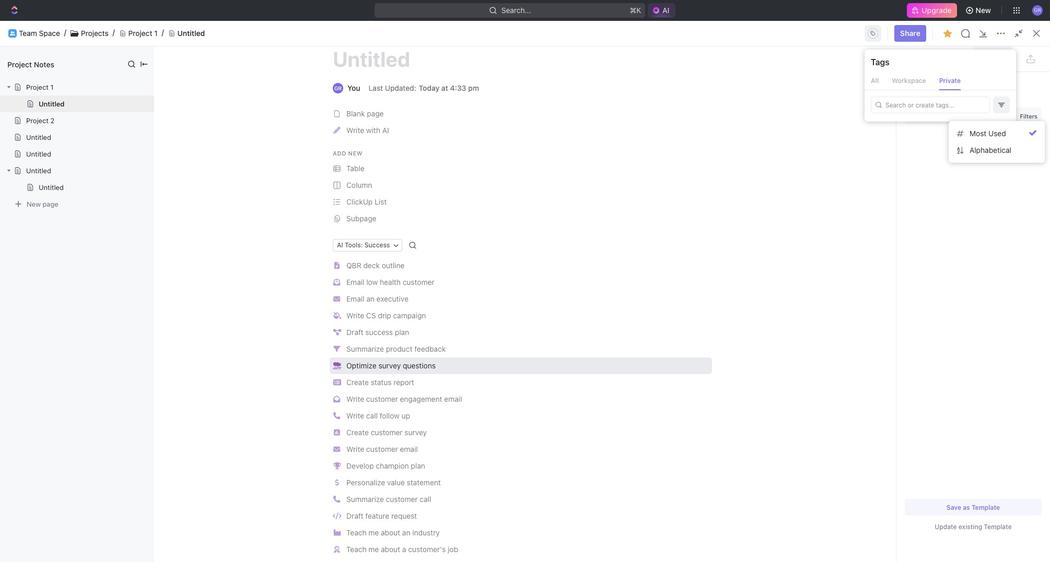 Task type: locate. For each thing, give the bounding box(es) containing it.
1 horizontal spatial page
[[367, 109, 384, 118]]

save as template
[[947, 504, 1000, 512]]

summarize up optimize
[[346, 345, 384, 354]]

customer
[[403, 278, 434, 287], [366, 395, 398, 404], [371, 428, 403, 437], [366, 445, 398, 454], [386, 495, 418, 504]]

1 about from the top
[[381, 529, 400, 538]]

customer up develop champion plan
[[366, 445, 398, 454]]

survey inside button
[[405, 428, 427, 437]]

summarize customer call button
[[330, 492, 712, 508]]

0 vertical spatial 1
[[154, 29, 158, 37]]

space for user group icon's team space link
[[45, 203, 66, 212]]

write down blank
[[346, 126, 364, 135]]

new left doc
[[1009, 29, 1024, 38]]

customer inside the email low health customer button
[[403, 278, 434, 287]]

1 vertical spatial notes
[[499, 90, 519, 99]]

1 vertical spatial me
[[369, 545, 379, 554]]

page right user group icon
[[43, 200, 58, 208]]

0 vertical spatial space
[[39, 29, 60, 37]]

me
[[369, 529, 379, 538], [369, 545, 379, 554]]

1 vertical spatial plan
[[411, 462, 425, 471]]

2 write from the top
[[346, 311, 364, 320]]

blank page
[[346, 109, 384, 118]]

email right envelope icon
[[346, 295, 364, 304]]

project left "2"
[[26, 117, 49, 125]]

an
[[366, 295, 375, 304], [402, 529, 410, 538]]

request
[[391, 512, 417, 521]]

team space up home
[[19, 29, 60, 37]]

customer right health
[[403, 278, 434, 287]]

team space
[[19, 29, 60, 37], [25, 203, 66, 212]]

an up cs
[[366, 295, 375, 304]]

team right user group image
[[19, 29, 37, 37]]

2 vertical spatial new
[[27, 200, 41, 208]]

project notes up blank page button
[[474, 90, 519, 99]]

0 horizontal spatial survey
[[379, 362, 401, 370]]

updated:
[[385, 84, 416, 92]]

team
[[19, 29, 37, 37], [25, 203, 43, 212]]

about down 'draft feature request'
[[381, 529, 400, 538]]

envelope open image
[[334, 396, 340, 403]]

team space link
[[19, 29, 60, 38], [25, 200, 126, 216]]

email for email low health customer
[[346, 278, 364, 287]]

1 vertical spatial new
[[1009, 29, 1024, 38]]

feedback
[[414, 345, 446, 354]]

alphabetical button
[[953, 142, 1041, 159]]

table
[[346, 164, 364, 173]]

0 horizontal spatial 1
[[50, 83, 54, 91]]

2 phone image from the top
[[334, 497, 340, 504]]

0 vertical spatial draft
[[346, 328, 363, 337]]

write up develop
[[346, 445, 364, 454]]

2 about from the top
[[381, 545, 400, 554]]

5 write from the top
[[346, 445, 364, 454]]

about inside button
[[381, 545, 400, 554]]

team space link for user group image
[[19, 29, 60, 38]]

draft feature request button
[[330, 508, 712, 525]]

2 horizontal spatial new
[[1009, 29, 1024, 38]]

write for write customer email
[[346, 445, 364, 454]]

0 vertical spatial teach
[[346, 529, 367, 538]]

product
[[386, 345, 412, 354]]

envelope open text image
[[334, 279, 340, 286]]

write left cs
[[346, 311, 364, 320]]

project down user group image
[[7, 60, 32, 69]]

0 vertical spatial team space
[[19, 29, 60, 37]]

3 write from the top
[[346, 395, 364, 404]]

phone image
[[334, 413, 340, 420], [334, 497, 340, 504]]

0 vertical spatial phone image
[[334, 413, 340, 420]]

template right existing
[[984, 524, 1012, 531]]

follow
[[380, 412, 400, 421]]

draft right diagram project icon
[[346, 328, 363, 337]]

me down feature
[[369, 529, 379, 538]]

⌘k
[[630, 6, 641, 15]]

1 vertical spatial team
[[25, 203, 43, 212]]

project 1 up the dashboards
[[26, 83, 54, 91]]

create inside button
[[346, 428, 369, 437]]

summarize down personalize
[[346, 495, 384, 504]]

customer up request
[[386, 495, 418, 504]]

project notes down user group image
[[7, 60, 54, 69]]

customer for survey
[[371, 428, 403, 437]]

envelope image
[[334, 446, 340, 453]]

1 horizontal spatial 1
[[154, 29, 158, 37]]

engagement
[[400, 395, 442, 404]]

teach inside button
[[346, 529, 367, 538]]

6 cell from the left
[[936, 201, 1019, 219]]

1 vertical spatial page
[[43, 200, 58, 208]]

write for write call follow up
[[346, 412, 364, 421]]

5 cell from the left
[[852, 201, 936, 219]]

optimize survey questions
[[346, 362, 436, 370]]

1 horizontal spatial survey
[[405, 428, 427, 437]]

0 vertical spatial notes
[[34, 60, 54, 69]]

2 draft from the top
[[346, 512, 363, 521]]

questions
[[403, 362, 436, 370]]

row
[[146, 184, 1038, 201], [146, 200, 1038, 220]]

draft feature request
[[346, 512, 417, 521]]

docs inside search docs button
[[974, 29, 992, 38]]

project 1 right projects
[[128, 29, 158, 37]]

1 vertical spatial about
[[381, 545, 400, 554]]

email up champion
[[400, 445, 418, 454]]

team space inside the sidebar navigation
[[25, 203, 66, 212]]

last updated: today at 4:33 pm
[[369, 84, 479, 92]]

write inside button
[[346, 311, 364, 320]]

0 horizontal spatial plan
[[395, 328, 409, 337]]

draft inside button
[[346, 512, 363, 521]]

page up with
[[367, 109, 384, 118]]

1 horizontal spatial plan
[[411, 462, 425, 471]]

0 horizontal spatial email
[[400, 445, 418, 454]]

team space for user group icon's team space link
[[25, 203, 66, 212]]

personalize
[[346, 479, 385, 487]]

teach right user astronaut "icon"
[[346, 545, 367, 554]]

alphabetical
[[970, 146, 1012, 155]]

template
[[972, 504, 1000, 512], [984, 524, 1012, 531]]

2 horizontal spatial docs
[[974, 29, 992, 38]]

column header
[[146, 184, 157, 201], [543, 184, 647, 201], [647, 184, 769, 201], [769, 184, 852, 201], [936, 184, 1019, 201]]

write for write cs drip campaign
[[346, 311, 364, 320]]

customer inside create customer survey button
[[371, 428, 403, 437]]

project 1
[[128, 29, 158, 37], [26, 83, 54, 91]]

5 column header from the left
[[936, 184, 1019, 201]]

1 vertical spatial team space link
[[25, 200, 126, 216]]

0 horizontal spatial call
[[366, 412, 378, 421]]

write right envelope open image
[[346, 395, 364, 404]]

1 vertical spatial teach
[[346, 545, 367, 554]]

email right 'engagement'
[[444, 395, 462, 404]]

new up search docs
[[976, 6, 991, 15]]

docs inside docs link
[[25, 90, 43, 99]]

phone image inside summarize customer call button
[[334, 497, 340, 504]]

teach inside button
[[346, 545, 367, 554]]

plan
[[395, 328, 409, 337], [411, 462, 425, 471]]

1
[[154, 29, 158, 37], [50, 83, 54, 91]]

customer down status
[[366, 395, 398, 404]]

1 vertical spatial email
[[346, 295, 364, 304]]

table
[[146, 184, 1038, 220]]

space up home
[[39, 29, 60, 37]]

1 vertical spatial space
[[45, 203, 66, 212]]

0 vertical spatial email
[[346, 278, 364, 287]]

2 create from the top
[[346, 428, 369, 437]]

survey down up at the left bottom of the page
[[405, 428, 427, 437]]

an inside button
[[402, 529, 410, 538]]

1 write from the top
[[346, 126, 364, 135]]

0 horizontal spatial an
[[366, 295, 375, 304]]

outline
[[382, 261, 405, 270]]

2 row from the top
[[146, 200, 1038, 220]]

plan inside develop champion plan button
[[411, 462, 425, 471]]

0 horizontal spatial docs
[[25, 90, 43, 99]]

phone image down dollar sign image
[[334, 497, 340, 504]]

0 vertical spatial an
[[366, 295, 375, 304]]

plan inside draft success plan button
[[395, 328, 409, 337]]

2 cell from the left
[[543, 201, 647, 219]]

optimize
[[346, 362, 377, 370]]

page for new page
[[43, 200, 58, 208]]

0 vertical spatial me
[[369, 529, 379, 538]]

create inside button
[[346, 378, 369, 387]]

1 vertical spatial an
[[402, 529, 410, 538]]

1 draft from the top
[[346, 328, 363, 337]]

email left the low
[[346, 278, 364, 287]]

draft inside button
[[346, 328, 363, 337]]

2 me from the top
[[369, 545, 379, 554]]

0 horizontal spatial project 1
[[26, 83, 54, 91]]

1 column header from the left
[[146, 184, 157, 201]]

job
[[448, 545, 458, 554]]

column
[[346, 181, 372, 190]]

1 email from the top
[[346, 278, 364, 287]]

tags
[[871, 57, 890, 67]]

4 write from the top
[[346, 412, 364, 421]]

write with ai button
[[330, 122, 712, 139]]

3 cell from the left
[[647, 201, 769, 219]]

industry image
[[333, 530, 341, 537]]

write customer engagement email button
[[330, 391, 712, 408]]

Search by name... text field
[[872, 164, 1003, 179]]

1 phone image from the top
[[334, 413, 340, 420]]

sidebar navigation
[[0, 21, 133, 563]]

write left follow
[[346, 412, 364, 421]]

write for write customer engagement email
[[346, 395, 364, 404]]

team right user group icon
[[25, 203, 43, 212]]

notes up docs link
[[34, 60, 54, 69]]

page inside button
[[367, 109, 384, 118]]

0 horizontal spatial new
[[27, 200, 41, 208]]

new
[[976, 6, 991, 15], [1009, 29, 1024, 38], [27, 200, 41, 208]]

0 vertical spatial project 1
[[128, 29, 158, 37]]

me inside button
[[369, 529, 379, 538]]

0 horizontal spatial page
[[43, 200, 58, 208]]

0 vertical spatial page
[[367, 109, 384, 118]]

notes up blank page button
[[499, 90, 519, 99]]

1 me from the top
[[369, 529, 379, 538]]

column button
[[330, 177, 712, 194]]

create
[[346, 378, 369, 387], [346, 428, 369, 437]]

1 horizontal spatial an
[[402, 529, 410, 538]]

phone image inside "write call follow up" button
[[334, 413, 340, 420]]

an up a
[[402, 529, 410, 538]]

develop champion plan
[[346, 462, 425, 471]]

1 vertical spatial survey
[[405, 428, 427, 437]]

templates
[[905, 85, 949, 96]]

space inside the sidebar navigation
[[45, 203, 66, 212]]

0 vertical spatial team space link
[[19, 29, 60, 38]]

team space for team space link related to user group image
[[19, 29, 60, 37]]

plan up product
[[395, 328, 409, 337]]

teach me about an industry button
[[330, 525, 712, 542]]

1 horizontal spatial project notes
[[474, 90, 519, 99]]

1 vertical spatial team space
[[25, 203, 66, 212]]

customer inside write customer email button
[[366, 445, 398, 454]]

write for write with ai
[[346, 126, 364, 135]]

1 row from the top
[[146, 184, 1038, 201]]

team space right user group icon
[[25, 203, 66, 212]]

1 vertical spatial email
[[400, 445, 418, 454]]

customer inside "write customer engagement email" button
[[366, 395, 398, 404]]

call down statement
[[420, 495, 431, 504]]

4 column header from the left
[[769, 184, 852, 201]]

teach right industry icon
[[346, 529, 367, 538]]

executive
[[377, 295, 409, 304]]

1 vertical spatial create
[[346, 428, 369, 437]]

create for create status report
[[346, 378, 369, 387]]

0 vertical spatial template
[[972, 504, 1000, 512]]

teach me about a customer's job button
[[330, 542, 712, 559]]

0 vertical spatial create
[[346, 378, 369, 387]]

email
[[346, 278, 364, 287], [346, 295, 364, 304]]

plan up statement
[[411, 462, 425, 471]]

new right user group icon
[[27, 200, 41, 208]]

1 vertical spatial 1
[[50, 83, 54, 91]]

0 vertical spatial summarize
[[346, 345, 384, 354]]

phone image down envelope open image
[[334, 413, 340, 420]]

dashboards link
[[4, 104, 129, 121]]

team for team space link related to user group image
[[19, 29, 37, 37]]

Search or create tags... text field
[[877, 97, 986, 113]]

2 column header from the left
[[543, 184, 647, 201]]

untitled
[[177, 29, 205, 37], [333, 47, 410, 71], [39, 100, 64, 108], [26, 133, 51, 142], [26, 150, 51, 158], [26, 167, 51, 175], [39, 183, 64, 192]]

as
[[963, 504, 970, 512]]

create right square poll vertical image
[[346, 428, 369, 437]]

deck
[[363, 261, 380, 270]]

0 vertical spatial project notes
[[7, 60, 54, 69]]

favorites
[[8, 152, 36, 159]]

1 vertical spatial phone image
[[334, 497, 340, 504]]

draft
[[346, 328, 363, 337], [346, 512, 363, 521]]

me down the "teach me about an industry"
[[369, 545, 379, 554]]

0 vertical spatial survey
[[379, 362, 401, 370]]

0 vertical spatial email
[[444, 395, 462, 404]]

1 horizontal spatial new
[[976, 6, 991, 15]]

doc
[[1026, 29, 1040, 38]]

campaign
[[393, 311, 426, 320]]

summarize customer call
[[346, 495, 431, 504]]

1 vertical spatial project 1
[[26, 83, 54, 91]]

at
[[441, 84, 448, 92]]

write cs drip campaign button
[[330, 308, 712, 324]]

about left a
[[381, 545, 400, 554]]

call left follow
[[366, 412, 378, 421]]

save
[[947, 504, 961, 512]]

project right "4:33"
[[474, 90, 497, 99]]

0 vertical spatial call
[[366, 412, 378, 421]]

survey inside button
[[379, 362, 401, 370]]

1 horizontal spatial notes
[[499, 90, 519, 99]]

success
[[365, 328, 393, 337]]

team for user group icon's team space link
[[25, 203, 43, 212]]

optimize survey questions button
[[330, 358, 712, 375]]

about inside button
[[381, 529, 400, 538]]

space right user group icon
[[45, 203, 66, 212]]

dollar sign image
[[335, 480, 339, 487]]

1 vertical spatial draft
[[346, 512, 363, 521]]

email low health customer button
[[330, 274, 712, 291]]

email inside button
[[346, 278, 364, 287]]

0 vertical spatial plan
[[395, 328, 409, 337]]

1 vertical spatial summarize
[[346, 495, 384, 504]]

a
[[402, 545, 406, 554]]

trophy image
[[333, 463, 341, 470]]

team inside the sidebar navigation
[[25, 203, 43, 212]]

create down optimize
[[346, 378, 369, 387]]

0 vertical spatial about
[[381, 529, 400, 538]]

cell
[[146, 201, 157, 219], [543, 201, 647, 219], [647, 201, 769, 219], [769, 201, 852, 219], [852, 201, 936, 219], [936, 201, 1019, 219], [1019, 201, 1038, 219]]

qbr
[[346, 261, 361, 270]]

2 email from the top
[[346, 295, 364, 304]]

1 teach from the top
[[346, 529, 367, 538]]

write call follow up button
[[330, 408, 712, 425]]

teach me about a customer's job
[[346, 545, 458, 554]]

email inside 'button'
[[346, 295, 364, 304]]

0 vertical spatial team
[[19, 29, 37, 37]]

summarize
[[346, 345, 384, 354], [346, 495, 384, 504]]

draft right code icon
[[346, 512, 363, 521]]

draft success plan button
[[330, 324, 712, 341]]

new for new page
[[27, 200, 41, 208]]

1 horizontal spatial call
[[420, 495, 431, 504]]

1 vertical spatial template
[[984, 524, 1012, 531]]

customer for email
[[366, 445, 398, 454]]

summarize for summarize product feedback
[[346, 345, 384, 354]]

1 summarize from the top
[[346, 345, 384, 354]]

customer inside summarize customer call button
[[386, 495, 418, 504]]

2 teach from the top
[[346, 545, 367, 554]]

customer down follow
[[371, 428, 403, 437]]

2 summarize from the top
[[346, 495, 384, 504]]

user group image
[[11, 205, 19, 211]]

1 vertical spatial call
[[420, 495, 431, 504]]

survey down summarize product feedback
[[379, 362, 401, 370]]

template right as
[[972, 504, 1000, 512]]

value
[[387, 479, 405, 487]]

last
[[369, 84, 383, 92]]

about for an
[[381, 529, 400, 538]]

me inside button
[[369, 545, 379, 554]]

summarize product feedback
[[346, 345, 446, 354]]

report
[[394, 378, 414, 387]]

1 create from the top
[[346, 378, 369, 387]]

0 vertical spatial new
[[976, 6, 991, 15]]



Task type: describe. For each thing, give the bounding box(es) containing it.
1 horizontal spatial project 1
[[128, 29, 158, 37]]

0 horizontal spatial project notes
[[7, 60, 54, 69]]

most used
[[970, 129, 1006, 138]]

envelope image
[[334, 296, 340, 303]]

create customer survey
[[346, 428, 427, 437]]

develop champion plan button
[[330, 458, 712, 475]]

write customer engagement email
[[346, 395, 462, 404]]

1 cell from the left
[[146, 201, 157, 219]]

1 horizontal spatial docs
[[152, 29, 169, 38]]

with
[[366, 126, 380, 135]]

share
[[900, 29, 921, 38]]

email an executive
[[346, 295, 409, 304]]

create customer survey button
[[330, 425, 712, 442]]

projects link
[[81, 29, 109, 38]]

today
[[419, 84, 440, 92]]

new doc button
[[1003, 25, 1046, 42]]

project up the dashboards
[[26, 83, 49, 91]]

smog image
[[333, 363, 341, 370]]

draft for draft success plan
[[346, 328, 363, 337]]

4:33
[[450, 84, 466, 92]]

new button
[[961, 2, 997, 19]]

blank
[[346, 109, 365, 118]]

clickup list button
[[330, 194, 712, 211]]

template for update existing template
[[984, 524, 1012, 531]]

project right projects
[[128, 29, 152, 37]]

1 horizontal spatial email
[[444, 395, 462, 404]]

search docs button
[[934, 25, 998, 42]]

customer for call
[[386, 495, 418, 504]]

statement
[[407, 479, 441, 487]]

list
[[375, 197, 387, 206]]

search
[[948, 29, 973, 38]]

customer's
[[408, 545, 446, 554]]

team space link for user group icon
[[25, 200, 126, 216]]

plan for develop champion plan
[[411, 462, 425, 471]]

develop
[[346, 462, 374, 471]]

health
[[380, 278, 401, 287]]

Search... text field
[[911, 108, 1008, 124]]

1 vertical spatial project notes
[[474, 90, 519, 99]]

summarize product feedback button
[[330, 341, 712, 358]]

industry
[[412, 529, 440, 538]]

home
[[25, 54, 45, 63]]

private
[[939, 77, 961, 85]]

personalize value statement button
[[330, 475, 712, 492]]

4 cell from the left
[[769, 201, 852, 219]]

draft for draft feature request
[[346, 512, 363, 521]]

user astronaut image
[[334, 547, 340, 554]]

teach me about an industry
[[346, 529, 440, 538]]

table button
[[330, 160, 712, 177]]

subpage
[[346, 214, 376, 223]]

draft success plan
[[346, 328, 409, 337]]

template for save as template
[[972, 504, 1000, 512]]

clickup list
[[346, 197, 387, 206]]

assigned button
[[331, 163, 368, 184]]

spaces
[[8, 169, 31, 177]]

filter image
[[334, 346, 340, 353]]

plan for draft success plan
[[395, 328, 409, 337]]

write call follow up
[[346, 412, 410, 421]]

summarize for summarize customer call
[[346, 495, 384, 504]]

phone image for write call follow up
[[334, 413, 340, 420]]

ai
[[382, 126, 389, 135]]

all
[[871, 77, 879, 85]]

champion
[[376, 462, 409, 471]]

assigned
[[334, 168, 366, 177]]

used
[[989, 129, 1006, 138]]

0 horizontal spatial notes
[[34, 60, 54, 69]]

add new
[[333, 150, 363, 157]]

write customer email button
[[330, 442, 712, 458]]

pm
[[468, 84, 479, 92]]

7 cell from the left
[[1019, 201, 1038, 219]]

file powerpoint image
[[334, 262, 340, 269]]

new for new doc
[[1009, 29, 1024, 38]]

most used button
[[953, 125, 1041, 142]]

customer for engagement
[[366, 395, 398, 404]]

diagram project image
[[333, 329, 341, 336]]

up
[[402, 412, 410, 421]]

new page
[[27, 200, 58, 208]]

update existing template
[[935, 524, 1012, 531]]

drip
[[378, 311, 391, 320]]

new for new
[[976, 6, 991, 15]]

search...
[[501, 6, 531, 15]]

email low health customer
[[346, 278, 434, 287]]

fill drip image
[[333, 313, 341, 320]]

me for teach me about an industry
[[369, 529, 379, 538]]

space for team space link related to user group image
[[39, 29, 60, 37]]

teach for teach me about a customer's job
[[346, 545, 367, 554]]

subpage button
[[330, 211, 712, 227]]

3 column header from the left
[[647, 184, 769, 201]]

upgrade link
[[907, 3, 957, 18]]

an inside 'button'
[[366, 295, 375, 304]]

update
[[935, 524, 957, 531]]

email for email an executive
[[346, 295, 364, 304]]

2
[[50, 117, 54, 125]]

workspace
[[892, 77, 926, 85]]

write cs drip campaign
[[346, 311, 426, 320]]

phone image for summarize customer call
[[334, 497, 340, 504]]

page for blank page
[[367, 109, 384, 118]]

code image
[[333, 513, 341, 520]]

project 2
[[26, 117, 54, 125]]

qbr deck outline button
[[330, 258, 712, 274]]

about for a
[[381, 545, 400, 554]]

blank page button
[[330, 106, 712, 122]]

square poll vertical image
[[334, 430, 340, 437]]

create for create customer survey
[[346, 428, 369, 437]]

new doc
[[1009, 29, 1040, 38]]

rectangle list image
[[333, 379, 341, 386]]

project notes link
[[455, 87, 729, 103]]

user group image
[[10, 31, 15, 35]]

write with ai
[[346, 126, 389, 135]]

feature
[[365, 512, 389, 521]]

qbr deck outline
[[346, 261, 405, 270]]

pencil image
[[334, 127, 340, 134]]

cs
[[366, 311, 376, 320]]

teach for teach me about an industry
[[346, 529, 367, 538]]

me for teach me about a customer's job
[[369, 545, 379, 554]]

add
[[333, 150, 346, 157]]

home link
[[4, 51, 129, 67]]



Task type: vqa. For each thing, say whether or not it's contained in the screenshot.
Search Docs button
yes



